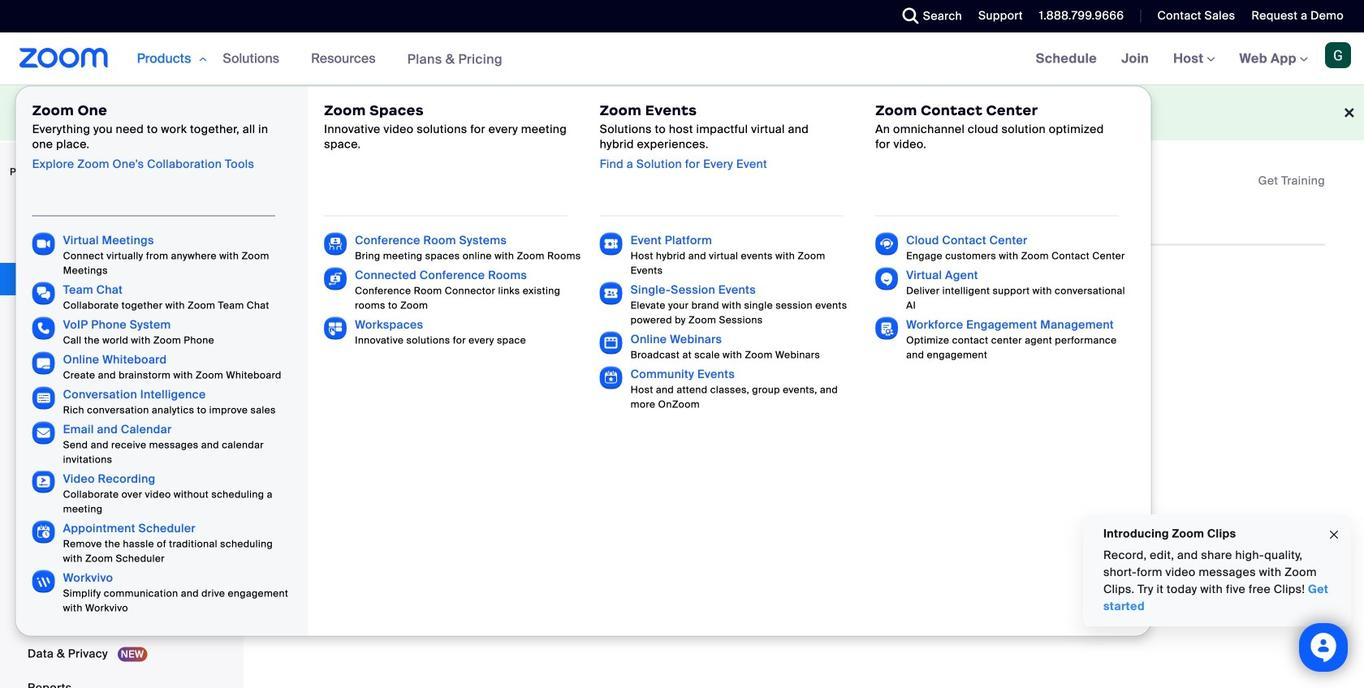 Task type: vqa. For each thing, say whether or not it's contained in the screenshot.
Online Webinars Image
yes



Task type: describe. For each thing, give the bounding box(es) containing it.
team chat image
[[32, 282, 55, 305]]

video recording image
[[32, 471, 55, 494]]

appointment scheduler image
[[32, 521, 55, 544]]

workforce engagement management image
[[876, 317, 898, 340]]

online webinars image
[[600, 332, 623, 354]]

community events image
[[600, 367, 623, 389]]

product information navigation
[[15, 32, 1152, 637]]

profile picture image
[[1325, 42, 1351, 68]]

virtual agent image
[[876, 268, 898, 290]]

event platform image
[[600, 233, 623, 255]]

online whiteboard image
[[32, 352, 55, 375]]

conversation intelligence image
[[32, 387, 55, 410]]

single-session events image
[[600, 282, 623, 305]]

email calendar image
[[32, 422, 55, 445]]

conference room systems image
[[324, 233, 347, 255]]



Task type: locate. For each thing, give the bounding box(es) containing it.
personal menu menu
[[0, 195, 239, 689]]

virtual meetings image
[[32, 233, 55, 255]]

voip phone system image
[[32, 317, 55, 340]]

zoom logo image
[[19, 48, 109, 68]]

cloud contact center image
[[876, 233, 898, 255]]

banner
[[0, 32, 1364, 637]]

close image
[[1328, 526, 1341, 545]]

workvivo image
[[32, 571, 55, 593]]

application
[[1259, 173, 1325, 189]]

tabs of meeting tab list
[[283, 203, 805, 246]]

meetings navigation
[[1024, 32, 1364, 86]]

footer
[[0, 84, 1364, 140]]

workspaces image
[[324, 317, 347, 340]]

connected conference rooms image
[[324, 268, 347, 290]]



